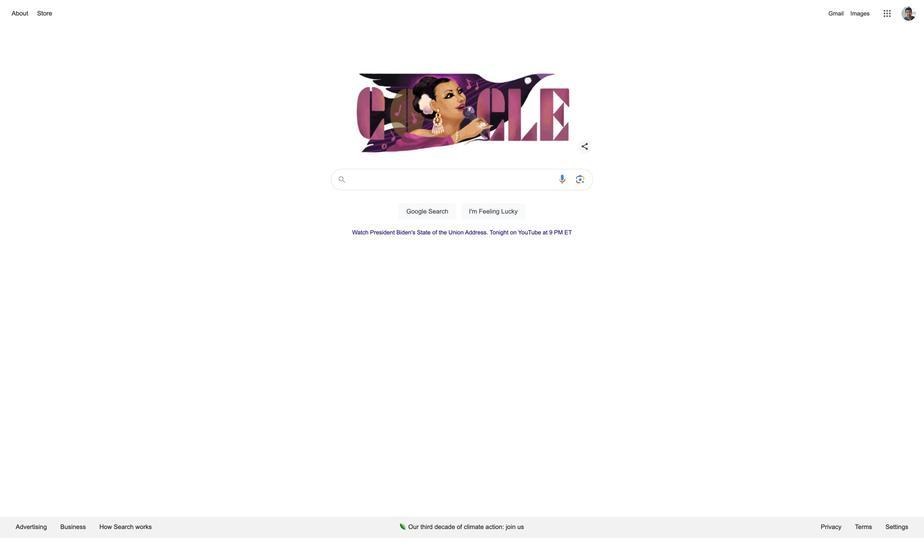 Task type: locate. For each thing, give the bounding box(es) containing it.
lola beltrán's 92nd birthday image
[[350, 67, 575, 157]]

None search field
[[9, 166, 915, 230]]



Task type: describe. For each thing, give the bounding box(es) containing it.
search by image image
[[575, 174, 586, 185]]

search by voice image
[[557, 174, 568, 185]]



Task type: vqa. For each thing, say whether or not it's contained in the screenshot.
24 to the right
no



